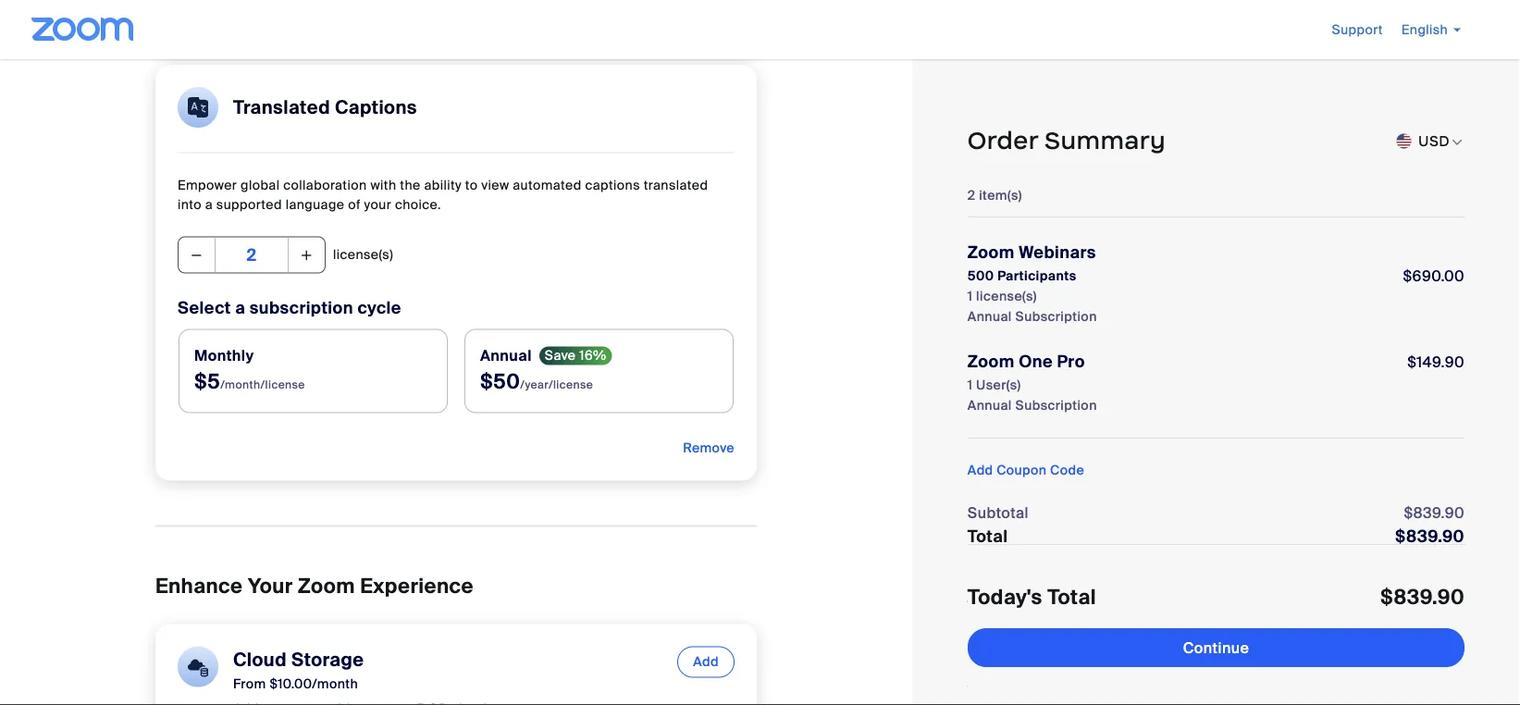 Task type: locate. For each thing, give the bounding box(es) containing it.
today's total
[[968, 584, 1096, 611]]

translated
[[644, 176, 708, 193]]

1 horizontal spatial to
[[1164, 661, 1177, 678]]

your right enhance
[[248, 573, 293, 599]]

your down with
[[364, 196, 391, 213]]

2 annual from the top
[[968, 396, 1012, 414]]

subscription for zoom one pro
[[1015, 396, 1097, 414]]

the right than
[[1295, 680, 1316, 697]]

select
[[178, 297, 231, 319]]

code
[[1050, 461, 1084, 478]]

total for total billed annually
[[968, 596, 1004, 616]]

provide.
[[994, 680, 1045, 697]]

be up invoice.
[[1185, 680, 1201, 697]]

your down subject
[[1124, 700, 1152, 705]]

the up the choice.
[[400, 176, 421, 193]]

annual
[[968, 308, 1012, 325], [968, 396, 1012, 414]]

2 vertical spatial the
[[1295, 680, 1316, 697]]

2
[[968, 186, 976, 204]]

1 inside 1 user(s) annual subscription
[[968, 376, 973, 393]]

remove button
[[683, 439, 735, 458]]

zoom for zoom webinars
[[968, 242, 1015, 263]]

0 vertical spatial license(s)
[[333, 245, 393, 263]]

subscription inside 1 user(s) annual subscription
[[1015, 396, 1097, 414]]

1 vertical spatial 1
[[968, 376, 973, 393]]

may up invoice.
[[1155, 680, 1182, 697]]

0 vertical spatial to
[[465, 176, 478, 193]]

save 16%
[[545, 347, 606, 364]]

storage
[[291, 648, 364, 672]]

1 vertical spatial total
[[968, 596, 1004, 616]]

0 horizontal spatial to
[[465, 176, 478, 193]]

collaboration
[[283, 176, 367, 193]]

total up next at right
[[968, 596, 1004, 616]]

total
[[968, 526, 1008, 547], [968, 596, 1004, 616]]

monthly
[[194, 346, 254, 365]]

1 horizontal spatial on
[[1296, 661, 1312, 678]]

1 horizontal spatial your
[[1124, 700, 1152, 705]]

charge down subject
[[1107, 680, 1152, 697]]

translated
[[233, 95, 330, 119]]

license(s) down 500 participants
[[976, 287, 1037, 304]]

/year/license
[[520, 378, 593, 392]]

a right into
[[205, 196, 213, 213]]

pro
[[1057, 351, 1085, 372]]

0 horizontal spatial your
[[364, 196, 391, 213]]

on
[[1296, 661, 1312, 678], [1104, 700, 1120, 705]]

the
[[400, 176, 421, 193], [1316, 661, 1336, 678], [1295, 680, 1316, 697]]

1 total from the top
[[968, 526, 1008, 547]]

translated captions icon image
[[178, 87, 218, 128]]

1 down 500
[[968, 287, 973, 304]]

total down subtotal
[[968, 526, 1008, 547]]

today's
[[968, 584, 1043, 611]]

order summary
[[968, 125, 1166, 155]]

annual for 500
[[968, 308, 1012, 325]]

the up amount
[[1316, 661, 1336, 678]]

to left "local"
[[1164, 661, 1177, 678]]

purchase
[[1000, 661, 1060, 678]]

be
[[1093, 661, 1109, 678], [1185, 680, 1201, 697], [1019, 700, 1036, 705]]

0 vertical spatial zoom
[[968, 242, 1015, 263]]

$839.90 for total
[[1395, 526, 1465, 547]]

add coupon code
[[968, 461, 1084, 478]]

charge
[[1001, 619, 1046, 636], [1107, 680, 1152, 697]]

0 vertical spatial your
[[364, 196, 391, 213]]

1 vertical spatial license(s)
[[976, 287, 1037, 304]]

language
[[286, 196, 345, 213]]

cycle
[[358, 297, 401, 319]]

total
[[1048, 584, 1096, 611]]

taxes
[[1215, 661, 1249, 678]]

subscription
[[250, 297, 353, 319], [1015, 308, 1097, 325], [1015, 396, 1097, 414]]

1 annual from the top
[[968, 308, 1012, 325]]

license(s)
[[333, 245, 393, 263], [976, 287, 1037, 304]]

0 horizontal spatial your
[[248, 573, 293, 599]]

1 horizontal spatial license(s)
[[976, 287, 1037, 304]]

license(s) down "of"
[[333, 245, 393, 263]]

1 vertical spatial your
[[1124, 700, 1152, 705]]

subscription down pro
[[1015, 396, 1097, 414]]

to left view
[[465, 176, 478, 193]]

0 vertical spatial may
[[1063, 661, 1090, 678]]

2 total from the top
[[968, 596, 1004, 616]]

annual down user(s)
[[968, 396, 1012, 414]]

1 inside 1 license(s) annual subscription
[[968, 287, 973, 304]]

0 horizontal spatial license(s)
[[333, 245, 393, 263]]

your up you
[[968, 661, 996, 678]]

a right select
[[235, 297, 245, 319]]

0 vertical spatial the
[[400, 176, 421, 193]]

remove
[[683, 440, 735, 457]]

enhance
[[155, 573, 243, 599]]

a
[[205, 196, 213, 213], [235, 297, 245, 319]]

subscription down translated captions select the number of licenses 2 increase image
[[250, 297, 353, 319]]

1 vertical spatial charge
[[1107, 680, 1152, 697]]

english link
[[1402, 21, 1461, 38]]

zoom up 500
[[968, 242, 1015, 263]]

on right based
[[1296, 661, 1312, 678]]

billed
[[1008, 596, 1050, 616]]

on down subject
[[1104, 700, 1120, 705]]

your
[[364, 196, 391, 213], [1124, 700, 1152, 705]]

information
[[1382, 661, 1456, 678]]

1 vertical spatial may
[[1155, 680, 1182, 697]]

0 vertical spatial total
[[968, 526, 1008, 547]]

local
[[1180, 661, 1211, 678]]

subscription inside 1 license(s) annual subscription
[[1015, 308, 1097, 325]]

2 1 from the top
[[968, 376, 973, 393]]

1 1 from the top
[[968, 287, 973, 304]]

ability
[[424, 176, 462, 193]]

usd button
[[1418, 127, 1450, 155]]

billing
[[1340, 661, 1379, 678]]

your inside your purchase may be subject to local taxes based on the billing information you provide. the final charge may be different than the amount shown here and will be displayed on your invoice.
[[1124, 700, 1152, 705]]

displayed
[[1039, 700, 1101, 705]]

1 horizontal spatial your
[[968, 661, 996, 678]]

of
[[348, 196, 361, 213]]

0 vertical spatial a
[[205, 196, 213, 213]]

1 horizontal spatial charge
[[1107, 680, 1152, 697]]

subscription for 500 participants
[[1015, 308, 1097, 325]]

empower global collaboration with the ability to view automated captions translated into a supported language of your choice.
[[178, 176, 708, 213]]

2024
[[1130, 619, 1163, 636]]

subscription down participants
[[1015, 308, 1097, 325]]

invoice.
[[1155, 700, 1204, 705]]

charge down billed
[[1001, 619, 1046, 636]]

1 vertical spatial annual
[[968, 396, 1012, 414]]

1 horizontal spatial a
[[235, 297, 245, 319]]

0 horizontal spatial be
[[1019, 700, 1036, 705]]

annual inside 1 license(s) annual subscription
[[968, 308, 1012, 325]]

add
[[693, 653, 719, 670]]

to
[[465, 176, 478, 193], [1164, 661, 1177, 678]]

0 vertical spatial annual
[[968, 308, 1012, 325]]

1 user(s) annual subscription
[[968, 376, 1097, 414]]

be up final
[[1093, 661, 1109, 678]]

0 vertical spatial 1
[[968, 287, 973, 304]]

support
[[1332, 21, 1383, 38]]

0 vertical spatial your
[[248, 573, 293, 599]]

Translated Captions Select the number of licenses text field
[[178, 236, 326, 273]]

1 vertical spatial zoom
[[968, 351, 1015, 372]]

total billed annually
[[968, 596, 1118, 616]]

0 horizontal spatial on
[[1104, 700, 1120, 705]]

zoom up storage at left bottom
[[298, 573, 355, 599]]

0 horizontal spatial may
[[1063, 661, 1090, 678]]

zoom one pro
[[968, 351, 1085, 372]]

zoom up user(s)
[[968, 351, 1015, 372]]

based
[[1253, 661, 1292, 678]]

annual inside 1 user(s) annual subscription
[[968, 396, 1012, 414]]

1 horizontal spatial be
[[1093, 661, 1109, 678]]

1 vertical spatial on
[[1104, 700, 1120, 705]]

0 horizontal spatial a
[[205, 196, 213, 213]]

usd
[[1418, 132, 1450, 149]]

may up final
[[1063, 661, 1090, 678]]

1 vertical spatial to
[[1164, 661, 1177, 678]]

1 vertical spatial your
[[968, 661, 996, 678]]

with
[[370, 176, 396, 193]]

0 vertical spatial charge
[[1001, 619, 1046, 636]]

500 participants
[[968, 267, 1077, 284]]

shown
[[1372, 680, 1413, 697]]

$839.90
[[1404, 503, 1465, 522], [1395, 526, 1465, 547], [1380, 584, 1465, 611], [1404, 596, 1465, 616]]

main content
[[0, 0, 912, 705]]

translated captions select the number of licenses 2 decrease image
[[189, 242, 204, 268]]

2 horizontal spatial be
[[1185, 680, 1201, 697]]

1 left user(s)
[[968, 376, 973, 393]]

charge inside your purchase may be subject to local taxes based on the billing information you provide. the final charge may be different than the amount shown here and will be displayed on your invoice.
[[1107, 680, 1152, 697]]

zoom
[[968, 242, 1015, 263], [968, 351, 1015, 372], [298, 573, 355, 599]]

annual down 500
[[968, 308, 1012, 325]]

your
[[248, 573, 293, 599], [968, 661, 996, 678]]

be down provide.
[[1019, 700, 1036, 705]]

1
[[968, 287, 973, 304], [968, 376, 973, 393]]



Task type: vqa. For each thing, say whether or not it's contained in the screenshot.
in within the Yes, Zoom Events provides the functionality to create private or public events. Both event hubs and specific events can be made public or private. These settings are easily controlled in the Zoom Events platform when creating and managing hubs and events.
no



Task type: describe. For each thing, give the bounding box(es) containing it.
item(s)
[[979, 186, 1022, 204]]

show options image
[[1450, 135, 1465, 149]]

a inside empower global collaboration with the ability to view automated captions translated into a supported language of your choice.
[[205, 196, 213, 213]]

2 vertical spatial be
[[1019, 700, 1036, 705]]

translated captions
[[233, 95, 417, 119]]

from
[[233, 675, 266, 692]]

final
[[1076, 680, 1104, 697]]

$149.90
[[1408, 352, 1465, 371]]

translated captions select the number of licenses 2 increase image
[[299, 242, 314, 268]]

webinars
[[1019, 242, 1096, 263]]

main content containing $5
[[0, 0, 912, 705]]

$50 /year/license
[[480, 369, 593, 395]]

date
[[1049, 619, 1078, 636]]

enhance your zoom experience
[[155, 573, 474, 599]]

your inside your purchase may be subject to local taxes based on the billing information you provide. the final charge may be different than the amount shown here and will be displayed on your invoice.
[[968, 661, 996, 678]]

1 vertical spatial the
[[1316, 661, 1336, 678]]

zoom webinars
[[968, 242, 1096, 263]]

than
[[1263, 680, 1292, 697]]

cloud storage from $10.00/month
[[233, 648, 364, 692]]

1 horizontal spatial may
[[1155, 680, 1182, 697]]

your purchase may be subject to local taxes based on the billing information you provide. the final charge may be different than the amount shown here and will be displayed on your invoice.
[[968, 661, 1456, 705]]

2 vertical spatial zoom
[[298, 573, 355, 599]]

into
[[178, 196, 202, 213]]

$690.00
[[1403, 266, 1465, 285]]

$50
[[480, 369, 520, 395]]

your inside empower global collaboration with the ability to view automated captions translated into a supported language of your choice.
[[364, 196, 391, 213]]

one
[[1019, 351, 1053, 372]]

choice.
[[395, 196, 441, 213]]

total for total
[[968, 526, 1008, 547]]

add coupon code button
[[968, 461, 1084, 479]]

zoom for zoom one pro
[[968, 351, 1015, 372]]

you
[[968, 680, 990, 697]]

empower
[[178, 176, 237, 193]]

1 license(s) annual subscription
[[968, 287, 1097, 325]]

1 vertical spatial a
[[235, 297, 245, 319]]

annual
[[480, 346, 532, 365]]

the
[[1049, 680, 1073, 697]]

select a subscription cycle option group
[[178, 328, 735, 414]]

1 vertical spatial be
[[1185, 680, 1201, 697]]

here
[[1416, 680, 1445, 697]]

add
[[968, 461, 993, 478]]

order
[[968, 125, 1038, 155]]

experience
[[360, 573, 474, 599]]

participants
[[998, 267, 1077, 284]]

1 for 500 participants
[[968, 287, 973, 304]]

0 horizontal spatial charge
[[1001, 619, 1046, 636]]

$839.90 for today's total
[[1380, 584, 1465, 611]]

16%
[[579, 347, 606, 364]]

1 for zoom one pro
[[968, 376, 973, 393]]

summary
[[1045, 125, 1166, 155]]

0 vertical spatial be
[[1093, 661, 1109, 678]]

$839.90 for subtotal
[[1404, 503, 1465, 522]]

user(s)
[[976, 376, 1021, 393]]

next charge date nov 27, 2024
[[968, 619, 1163, 636]]

and
[[968, 700, 992, 705]]

continue
[[1183, 638, 1249, 657]]

captions
[[585, 176, 640, 193]]

2 item(s)
[[968, 186, 1022, 204]]

$10.00/month
[[270, 675, 358, 692]]

next
[[968, 619, 998, 636]]

captions
[[335, 95, 417, 119]]

view
[[481, 176, 509, 193]]

license(s) inside 1 license(s) annual subscription
[[976, 287, 1037, 304]]

0 vertical spatial on
[[1296, 661, 1312, 678]]

zoom logo image
[[31, 18, 133, 41]]

to inside your purchase may be subject to local taxes based on the billing information you provide. the final charge may be different than the amount shown here and will be displayed on your invoice.
[[1164, 661, 1177, 678]]

support link
[[1332, 21, 1383, 38]]

/month/license
[[220, 378, 305, 392]]

to inside empower global collaboration with the ability to view automated captions translated into a supported language of your choice.
[[465, 176, 478, 193]]

$5
[[194, 369, 220, 395]]

27,
[[1110, 619, 1127, 636]]

annually
[[1054, 596, 1118, 616]]

coupon
[[997, 461, 1047, 478]]

cloud
[[233, 648, 287, 672]]

supported
[[216, 196, 282, 213]]

nov
[[1081, 619, 1106, 636]]

automated
[[513, 176, 582, 193]]

continue button
[[968, 628, 1465, 667]]

amount
[[1319, 680, 1368, 697]]

monthly $5 /month/license
[[194, 346, 305, 395]]

annual for zoom
[[968, 396, 1012, 414]]

will
[[995, 700, 1016, 705]]

subject
[[1113, 661, 1160, 678]]

global
[[241, 176, 280, 193]]

500
[[968, 267, 994, 284]]

the inside empower global collaboration with the ability to view automated captions translated into a supported language of your choice.
[[400, 176, 421, 193]]

save
[[545, 347, 576, 364]]

cloud storage icon image
[[178, 646, 218, 687]]

add button
[[677, 646, 735, 678]]

different
[[1205, 680, 1260, 697]]

english
[[1402, 21, 1448, 38]]



